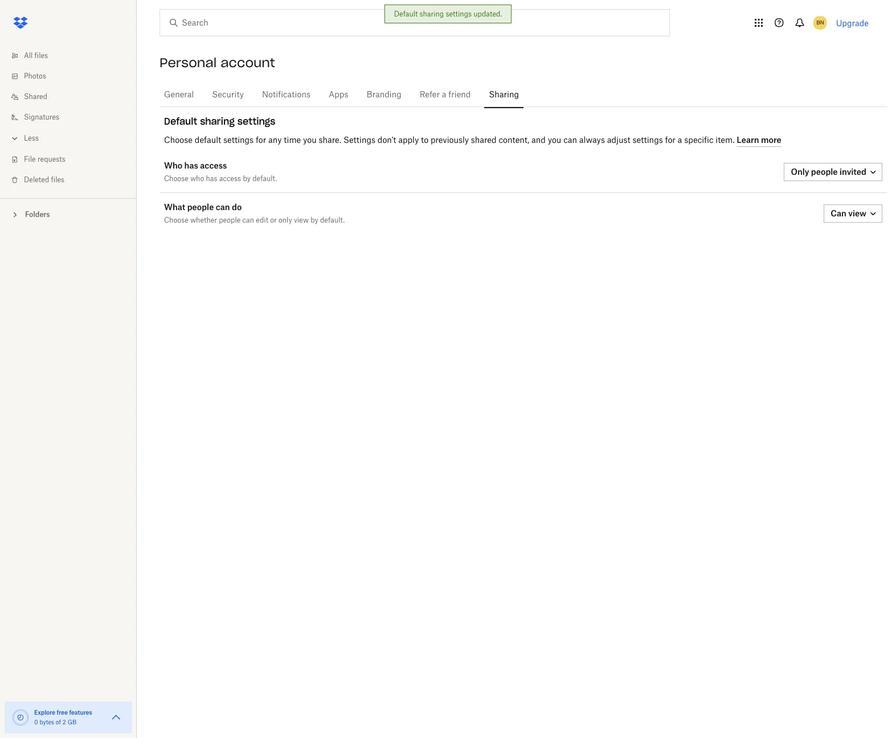 Task type: vqa. For each thing, say whether or not it's contained in the screenshot.
middle page
no



Task type: describe. For each thing, give the bounding box(es) containing it.
upgrade
[[837, 18, 869, 28]]

security
[[212, 91, 244, 99]]

what
[[164, 202, 185, 212]]

by inside what people can do choose whether people can edit or only view by default.
[[311, 217, 319, 224]]

invited
[[840, 167, 867, 177]]

can view
[[831, 209, 867, 218]]

learn
[[737, 135, 760, 145]]

learn more button
[[737, 133, 782, 147]]

refer a friend
[[420, 91, 471, 99]]

default for default sharing settings
[[164, 116, 197, 127]]

2
[[63, 721, 66, 726]]

or
[[270, 217, 277, 224]]

apply
[[399, 137, 419, 145]]

share.
[[319, 137, 342, 145]]

free
[[57, 710, 68, 717]]

default. inside what people can do choose whether people can edit or only view by default.
[[320, 217, 345, 224]]

updated.
[[474, 10, 502, 18]]

requests
[[38, 156, 65, 163]]

people for only
[[812, 167, 838, 177]]

apps
[[329, 91, 349, 99]]

refer
[[420, 91, 440, 99]]

who
[[190, 176, 204, 182]]

tab list containing general
[[160, 80, 888, 109]]

a inside choose default settings for any time you share. settings don't apply to previously shared content, and you can always adjust settings for a specific item. learn more
[[678, 137, 683, 145]]

can
[[831, 209, 847, 218]]

friend
[[449, 91, 471, 99]]

personal
[[160, 55, 217, 71]]

folders
[[25, 210, 50, 219]]

people for what
[[187, 202, 214, 212]]

file requests link
[[9, 149, 137, 170]]

1 for from the left
[[256, 137, 266, 145]]

don't
[[378, 137, 396, 145]]

deleted
[[24, 177, 49, 184]]

photos
[[24, 73, 46, 80]]

0 horizontal spatial has
[[184, 161, 198, 170]]

previously
[[431, 137, 469, 145]]

sharing
[[489, 91, 519, 99]]

settings for default sharing settings
[[238, 116, 276, 127]]

branding
[[367, 91, 402, 99]]

apps tab
[[324, 82, 353, 109]]

who has access choose who has access by default.
[[164, 161, 277, 182]]

default for default sharing settings updated.
[[394, 10, 418, 18]]

security tab
[[208, 82, 249, 109]]

notifications tab
[[258, 82, 315, 109]]

shared
[[24, 93, 47, 100]]

Search text field
[[182, 17, 646, 29]]

folders button
[[0, 206, 137, 223]]

can view button
[[825, 205, 883, 223]]

only people invited
[[792, 167, 867, 177]]

dropbox image
[[9, 11, 32, 34]]

all files
[[24, 52, 48, 59]]

signatures link
[[9, 107, 137, 128]]

branding tab
[[362, 82, 406, 109]]

only
[[792, 167, 810, 177]]

what people can do choose whether people can edit or only view by default.
[[164, 202, 345, 224]]

default. inside who has access choose who has access by default.
[[253, 176, 277, 182]]

features
[[69, 710, 92, 717]]

who
[[164, 161, 183, 170]]

2 for from the left
[[666, 137, 676, 145]]

1 vertical spatial has
[[206, 176, 218, 182]]

1 vertical spatial access
[[219, 176, 241, 182]]

time
[[284, 137, 301, 145]]

deleted files
[[24, 177, 64, 184]]

bytes
[[40, 721, 54, 726]]

of
[[56, 721, 61, 726]]

bn
[[817, 19, 825, 26]]

personal account
[[160, 55, 275, 71]]



Task type: locate. For each thing, give the bounding box(es) containing it.
access up do
[[219, 176, 241, 182]]

3 choose from the top
[[164, 217, 189, 224]]

choose inside choose default settings for any time you share. settings don't apply to previously shared content, and you can always adjust settings for a specific item. learn more
[[164, 137, 193, 145]]

to
[[421, 137, 429, 145]]

people right only
[[812, 167, 838, 177]]

access up who
[[200, 161, 227, 170]]

2 horizontal spatial people
[[812, 167, 838, 177]]

more
[[762, 135, 782, 145]]

2 choose from the top
[[164, 176, 189, 182]]

1 vertical spatial files
[[51, 177, 64, 184]]

do
[[232, 202, 242, 212]]

tab list
[[160, 80, 888, 109]]

0 vertical spatial by
[[243, 176, 251, 182]]

less
[[24, 135, 39, 142]]

for left specific
[[666, 137, 676, 145]]

1 horizontal spatial can
[[243, 217, 254, 224]]

0 vertical spatial files
[[35, 52, 48, 59]]

all files link
[[9, 46, 137, 66]]

only people invited button
[[785, 163, 883, 181]]

list containing all files
[[0, 39, 137, 198]]

settings
[[446, 10, 472, 18], [238, 116, 276, 127], [223, 137, 254, 145], [633, 137, 663, 145]]

sharing for default sharing settings updated.
[[420, 10, 444, 18]]

sharing
[[420, 10, 444, 18], [200, 116, 235, 127]]

view
[[849, 209, 867, 218], [294, 217, 309, 224]]

default.
[[253, 176, 277, 182], [320, 217, 345, 224]]

0
[[34, 721, 38, 726]]

1 horizontal spatial has
[[206, 176, 218, 182]]

gb
[[68, 721, 76, 726]]

0 vertical spatial a
[[442, 91, 447, 99]]

and
[[532, 137, 546, 145]]

file requests
[[24, 156, 65, 163]]

specific
[[685, 137, 714, 145]]

0 horizontal spatial default
[[164, 116, 197, 127]]

account
[[221, 55, 275, 71]]

default. right the only on the left top of page
[[320, 217, 345, 224]]

settings right adjust
[[633, 137, 663, 145]]

a
[[442, 91, 447, 99], [678, 137, 683, 145]]

general tab
[[160, 82, 199, 109]]

0 horizontal spatial for
[[256, 137, 266, 145]]

view right can on the right top of page
[[849, 209, 867, 218]]

people up whether
[[187, 202, 214, 212]]

1 horizontal spatial people
[[219, 217, 241, 224]]

0 vertical spatial sharing
[[420, 10, 444, 18]]

default
[[394, 10, 418, 18], [164, 116, 197, 127]]

1 vertical spatial people
[[187, 202, 214, 212]]

can left always
[[564, 137, 578, 145]]

any
[[269, 137, 282, 145]]

upgrade link
[[837, 18, 869, 28]]

0 vertical spatial access
[[200, 161, 227, 170]]

files for all files
[[35, 52, 48, 59]]

1 horizontal spatial a
[[678, 137, 683, 145]]

1 vertical spatial by
[[311, 217, 319, 224]]

settings left updated.
[[446, 10, 472, 18]]

default
[[195, 137, 221, 145]]

only
[[279, 217, 292, 224]]

files for deleted files
[[51, 177, 64, 184]]

people down do
[[219, 217, 241, 224]]

item.
[[716, 137, 735, 145]]

all
[[24, 52, 33, 59]]

1 horizontal spatial default
[[394, 10, 418, 18]]

0 horizontal spatial files
[[35, 52, 48, 59]]

sharing up default
[[200, 116, 235, 127]]

1 vertical spatial default
[[164, 116, 197, 127]]

0 vertical spatial has
[[184, 161, 198, 170]]

settings
[[344, 137, 376, 145]]

can left do
[[216, 202, 230, 212]]

default sharing settings updated.
[[394, 10, 502, 18]]

by
[[243, 176, 251, 182], [311, 217, 319, 224]]

1 vertical spatial sharing
[[200, 116, 235, 127]]

view inside what people can do choose whether people can edit or only view by default.
[[294, 217, 309, 224]]

settings for choose default settings for any time you share. settings don't apply to previously shared content, and you can always adjust settings for a specific item. learn more
[[223, 137, 254, 145]]

for left any
[[256, 137, 266, 145]]

1 vertical spatial a
[[678, 137, 683, 145]]

0 horizontal spatial view
[[294, 217, 309, 224]]

signatures
[[24, 114, 59, 121]]

photos link
[[9, 66, 137, 87]]

a right refer in the left of the page
[[442, 91, 447, 99]]

2 vertical spatial can
[[243, 217, 254, 224]]

1 horizontal spatial by
[[311, 217, 319, 224]]

has up who
[[184, 161, 198, 170]]

1 vertical spatial can
[[216, 202, 230, 212]]

less image
[[9, 133, 21, 144]]

you right and
[[548, 137, 562, 145]]

0 horizontal spatial can
[[216, 202, 230, 212]]

notifications
[[262, 91, 311, 99]]

default. up what people can do choose whether people can edit or only view by default.
[[253, 176, 277, 182]]

0 vertical spatial people
[[812, 167, 838, 177]]

you
[[303, 137, 317, 145], [548, 137, 562, 145]]

0 vertical spatial can
[[564, 137, 578, 145]]

1 horizontal spatial for
[[666, 137, 676, 145]]

view right the only on the left top of page
[[294, 217, 309, 224]]

0 horizontal spatial by
[[243, 176, 251, 182]]

a left specific
[[678, 137, 683, 145]]

1 horizontal spatial sharing
[[420, 10, 444, 18]]

bn button
[[812, 14, 830, 32]]

file
[[24, 156, 36, 163]]

1 horizontal spatial you
[[548, 137, 562, 145]]

default sharing settings
[[164, 116, 276, 127]]

has right who
[[206, 176, 218, 182]]

1 choose from the top
[[164, 137, 193, 145]]

0 vertical spatial default.
[[253, 176, 277, 182]]

always
[[580, 137, 605, 145]]

choose down who
[[164, 176, 189, 182]]

shared
[[471, 137, 497, 145]]

0 horizontal spatial people
[[187, 202, 214, 212]]

a inside tab
[[442, 91, 447, 99]]

settings up any
[[238, 116, 276, 127]]

1 horizontal spatial default.
[[320, 217, 345, 224]]

people
[[812, 167, 838, 177], [187, 202, 214, 212], [219, 217, 241, 224]]

can inside choose default settings for any time you share. settings don't apply to previously shared content, and you can always adjust settings for a specific item. learn more
[[564, 137, 578, 145]]

files right deleted at the left
[[51, 177, 64, 184]]

choose down what
[[164, 217, 189, 224]]

files right all
[[35, 52, 48, 59]]

can left edit
[[243, 217, 254, 224]]

choose inside what people can do choose whether people can edit or only view by default.
[[164, 217, 189, 224]]

for
[[256, 137, 266, 145], [666, 137, 676, 145]]

files
[[35, 52, 48, 59], [51, 177, 64, 184]]

1 you from the left
[[303, 137, 317, 145]]

1 horizontal spatial view
[[849, 209, 867, 218]]

explore free features 0 bytes of 2 gb
[[34, 710, 92, 726]]

0 vertical spatial choose
[[164, 137, 193, 145]]

view inside popup button
[[849, 209, 867, 218]]

refer a friend tab
[[415, 82, 476, 109]]

0 horizontal spatial a
[[442, 91, 447, 99]]

settings down default sharing settings
[[223, 137, 254, 145]]

1 horizontal spatial files
[[51, 177, 64, 184]]

0 vertical spatial default
[[394, 10, 418, 18]]

settings for default sharing settings updated.
[[446, 10, 472, 18]]

access
[[200, 161, 227, 170], [219, 176, 241, 182]]

by inside who has access choose who has access by default.
[[243, 176, 251, 182]]

by right the only on the left top of page
[[311, 217, 319, 224]]

can
[[564, 137, 578, 145], [216, 202, 230, 212], [243, 217, 254, 224]]

edit
[[256, 217, 269, 224]]

2 horizontal spatial can
[[564, 137, 578, 145]]

0 horizontal spatial sharing
[[200, 116, 235, 127]]

choose
[[164, 137, 193, 145], [164, 176, 189, 182], [164, 217, 189, 224]]

sharing left updated.
[[420, 10, 444, 18]]

you right the time
[[303, 137, 317, 145]]

by up what people can do choose whether people can edit or only view by default.
[[243, 176, 251, 182]]

choose inside who has access choose who has access by default.
[[164, 176, 189, 182]]

0 horizontal spatial you
[[303, 137, 317, 145]]

shared link
[[9, 87, 137, 107]]

sharing tab
[[485, 82, 524, 109]]

0 horizontal spatial default.
[[253, 176, 277, 182]]

sharing for default sharing settings
[[200, 116, 235, 127]]

adjust
[[608, 137, 631, 145]]

has
[[184, 161, 198, 170], [206, 176, 218, 182]]

list
[[0, 39, 137, 198]]

2 vertical spatial people
[[219, 217, 241, 224]]

explore
[[34, 710, 55, 717]]

general
[[164, 91, 194, 99]]

deleted files link
[[9, 170, 137, 190]]

people inside only people invited dropdown button
[[812, 167, 838, 177]]

1 vertical spatial choose
[[164, 176, 189, 182]]

quota usage element
[[11, 709, 30, 727]]

2 you from the left
[[548, 137, 562, 145]]

whether
[[190, 217, 217, 224]]

1 vertical spatial default.
[[320, 217, 345, 224]]

2 vertical spatial choose
[[164, 217, 189, 224]]

content,
[[499, 137, 530, 145]]

choose default settings for any time you share. settings don't apply to previously shared content, and you can always adjust settings for a specific item. learn more
[[164, 135, 782, 145]]

choose up who
[[164, 137, 193, 145]]



